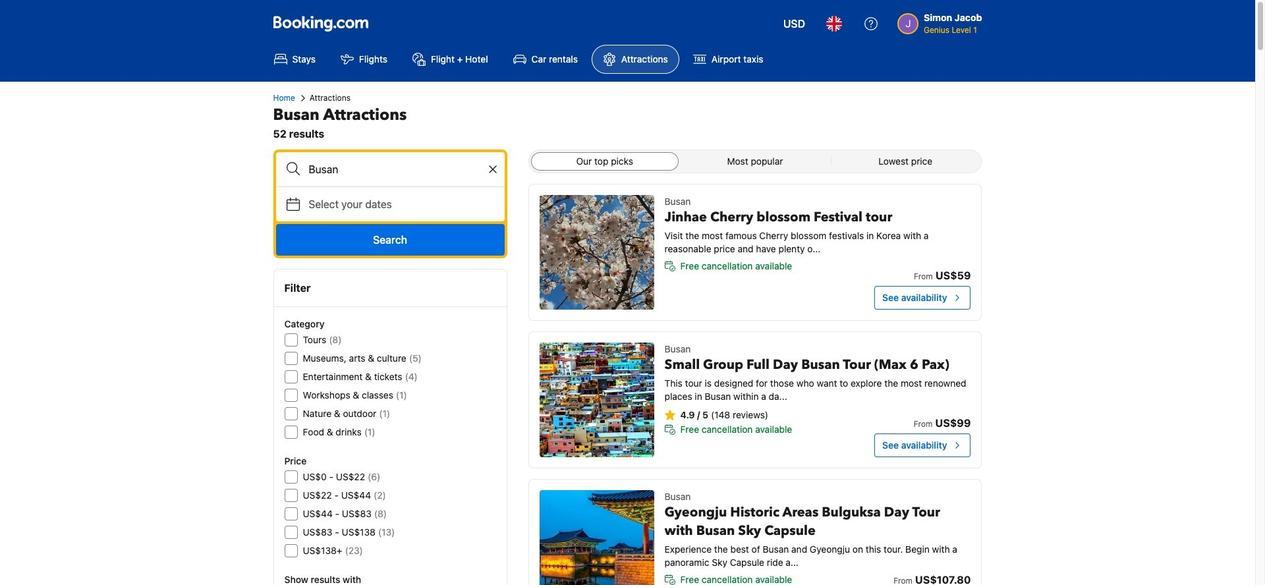 Task type: vqa. For each thing, say whether or not it's contained in the screenshot.
Gyeongju Historic Areas Bulguksa Day Tour with Busan Sky Capsule image
yes



Task type: describe. For each thing, give the bounding box(es) containing it.
your account menu simon jacob genius level 1 element
[[898, 6, 988, 36]]



Task type: locate. For each thing, give the bounding box(es) containing it.
gyeongju historic areas bulguksa day tour with busan sky capsule image
[[540, 490, 654, 585]]

Where are you going? search field
[[276, 152, 505, 187]]

small group full day busan tour (max 6 pax) image
[[540, 343, 654, 458]]

booking.com image
[[273, 16, 368, 32]]

jinhae cherry blossom festival tour image
[[540, 195, 654, 310]]



